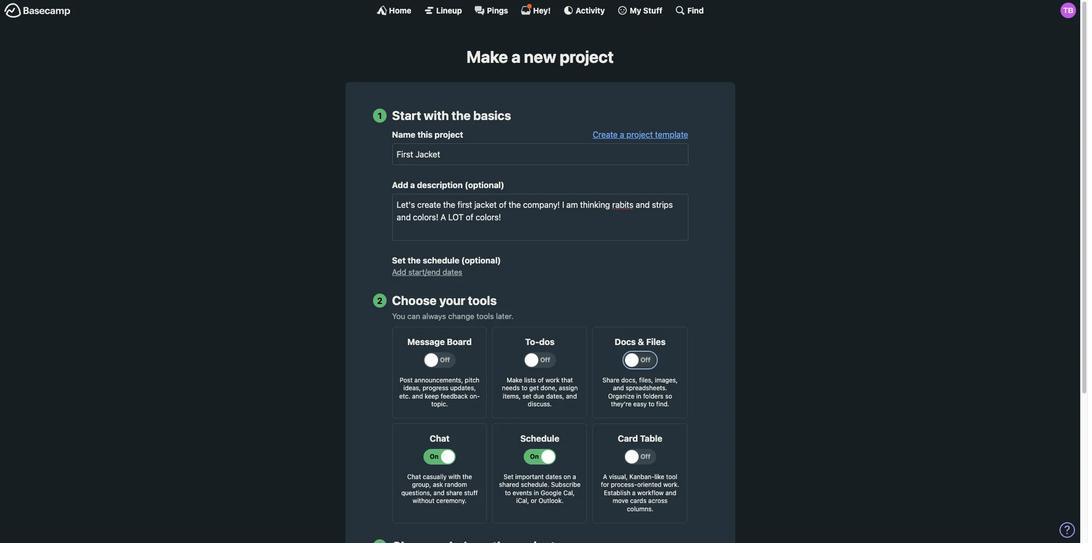 Task type: locate. For each thing, give the bounding box(es) containing it.
to inside share docs, files, images, and spreadsheets. organize in folders so they're easy to find.
[[649, 401, 655, 408]]

make
[[467, 47, 508, 67], [507, 376, 523, 384]]

stuff
[[644, 5, 663, 15]]

to down folders
[[649, 401, 655, 408]]

1 vertical spatial tools
[[477, 311, 494, 321]]

and up organize
[[614, 384, 624, 392]]

set inside "set important dates on a shared schedule. subscribe to events in google cal, ical, or outlook."
[[504, 473, 514, 481]]

in up 'easy'
[[637, 392, 642, 400]]

0 horizontal spatial set
[[392, 256, 406, 265]]

and down assign
[[566, 392, 577, 400]]

needs
[[502, 384, 520, 392]]

establish
[[604, 489, 631, 497]]

organize
[[609, 392, 635, 400]]

1 vertical spatial in
[[534, 489, 539, 497]]

stuff
[[465, 489, 478, 497]]

chat up group,
[[408, 473, 421, 481]]

add left start/end
[[392, 267, 407, 277]]

with
[[424, 108, 449, 123], [449, 473, 461, 481]]

0 vertical spatial make
[[467, 47, 508, 67]]

(optional) inside set the schedule (optional) add start/end dates
[[462, 256, 501, 265]]

1 vertical spatial chat
[[408, 473, 421, 481]]

start
[[392, 108, 421, 123]]

0 vertical spatial (optional)
[[465, 181, 505, 190]]

2 vertical spatial the
[[463, 473, 472, 481]]

card
[[618, 434, 638, 444]]

add a description (optional)
[[392, 181, 505, 190]]

to-dos
[[526, 337, 555, 347]]

files,
[[640, 376, 654, 384]]

items,
[[503, 392, 521, 400]]

2 horizontal spatial project
[[627, 130, 653, 139]]

tools
[[468, 293, 497, 308], [477, 311, 494, 321]]

add left "description"
[[392, 181, 409, 190]]

make up needs
[[507, 376, 523, 384]]

pings
[[487, 5, 509, 15]]

switch accounts image
[[4, 3, 71, 19]]

0 horizontal spatial dates
[[443, 267, 463, 277]]

a inside 'a visual, kanban-like tool for process-oriented work. establish a workflow and move cards across columns.'
[[633, 489, 636, 497]]

1 vertical spatial the
[[408, 256, 421, 265]]

1 vertical spatial add
[[392, 267, 407, 277]]

0 horizontal spatial to
[[505, 489, 511, 497]]

a for make
[[512, 47, 521, 67]]

(optional) right "description"
[[465, 181, 505, 190]]

0 horizontal spatial in
[[534, 489, 539, 497]]

1 vertical spatial dates
[[546, 473, 562, 481]]

choose your tools
[[392, 293, 497, 308]]

new
[[524, 47, 557, 67]]

1 vertical spatial to
[[649, 401, 655, 408]]

docs & files
[[615, 337, 666, 347]]

a left "description"
[[411, 181, 415, 190]]

etc.
[[400, 392, 411, 400]]

my stuff button
[[618, 5, 663, 16]]

(optional) right schedule
[[462, 256, 501, 265]]

tools left later.
[[477, 311, 494, 321]]

0 vertical spatial the
[[452, 108, 471, 123]]

0 horizontal spatial chat
[[408, 473, 421, 481]]

a left new
[[512, 47, 521, 67]]

you can always change tools later.
[[392, 311, 514, 321]]

1 vertical spatial set
[[504, 473, 514, 481]]

to up set
[[522, 384, 528, 392]]

0 vertical spatial set
[[392, 256, 406, 265]]

(optional)
[[465, 181, 505, 190], [462, 256, 501, 265]]

across
[[649, 497, 668, 505]]

0 vertical spatial in
[[637, 392, 642, 400]]

2 vertical spatial to
[[505, 489, 511, 497]]

to
[[522, 384, 528, 392], [649, 401, 655, 408], [505, 489, 511, 497]]

so
[[666, 392, 673, 400]]

table
[[640, 434, 663, 444]]

create a project template link
[[593, 130, 689, 139]]

a right on
[[573, 473, 577, 481]]

ical,
[[517, 497, 530, 505]]

tools up change
[[468, 293, 497, 308]]

images,
[[655, 376, 678, 384]]

random
[[445, 481, 467, 489]]

with inside chat casually with the group, ask random questions, and share stuff without ceremony.
[[449, 473, 461, 481]]

and inside chat casually with the group, ask random questions, and share stuff without ceremony.
[[434, 489, 445, 497]]

start with the basics
[[392, 108, 511, 123]]

pings button
[[475, 5, 509, 16]]

and inside post announcements, pitch ideas, progress updates, etc. and keep feedback on- topic.
[[412, 392, 423, 400]]

1 vertical spatial (optional)
[[462, 256, 501, 265]]

2
[[377, 296, 383, 306]]

due
[[534, 392, 545, 400]]

the up start/end
[[408, 256, 421, 265]]

1 horizontal spatial chat
[[430, 434, 450, 444]]

1 horizontal spatial to
[[522, 384, 528, 392]]

to down shared
[[505, 489, 511, 497]]

make down pings popup button
[[467, 47, 508, 67]]

dates left on
[[546, 473, 562, 481]]

make a new project
[[467, 47, 614, 67]]

start/end
[[409, 267, 441, 277]]

set inside set the schedule (optional) add start/end dates
[[392, 256, 406, 265]]

set up shared
[[504, 473, 514, 481]]

announcements,
[[415, 376, 463, 384]]

set
[[392, 256, 406, 265], [504, 473, 514, 481]]

work.
[[664, 481, 680, 489]]

in inside share docs, files, images, and spreadsheets. organize in folders so they're easy to find.
[[637, 392, 642, 400]]

a up cards
[[633, 489, 636, 497]]

the up random on the left
[[463, 473, 472, 481]]

in inside "set important dates on a shared schedule. subscribe to events in google cal, ical, or outlook."
[[534, 489, 539, 497]]

chat for chat
[[430, 434, 450, 444]]

dates,
[[547, 392, 565, 400]]

with up name this project
[[424, 108, 449, 123]]

dates
[[443, 267, 463, 277], [546, 473, 562, 481]]

1 vertical spatial with
[[449, 473, 461, 481]]

home
[[389, 5, 412, 15]]

0 vertical spatial to
[[522, 384, 528, 392]]

ideas,
[[404, 384, 421, 392]]

dates down schedule
[[443, 267, 463, 277]]

with up random on the left
[[449, 473, 461, 481]]

and down ideas,
[[412, 392, 423, 400]]

project
[[560, 47, 614, 67], [435, 130, 464, 139], [627, 130, 653, 139]]

message
[[408, 337, 445, 347]]

1 horizontal spatial set
[[504, 473, 514, 481]]

for
[[601, 481, 610, 489]]

project left template
[[627, 130, 653, 139]]

and down work.
[[666, 489, 677, 497]]

0 horizontal spatial project
[[435, 130, 464, 139]]

dates inside "set important dates on a shared schedule. subscribe to events in google cal, ical, or outlook."
[[546, 473, 562, 481]]

hey! button
[[521, 4, 551, 16]]

2 horizontal spatial to
[[649, 401, 655, 408]]

chat
[[430, 434, 450, 444], [408, 473, 421, 481]]

1 horizontal spatial dates
[[546, 473, 562, 481]]

1 horizontal spatial in
[[637, 392, 642, 400]]

add
[[392, 181, 409, 190], [392, 267, 407, 277]]

0 vertical spatial add
[[392, 181, 409, 190]]

project down start with the basics
[[435, 130, 464, 139]]

on
[[564, 473, 571, 481]]

0 vertical spatial dates
[[443, 267, 463, 277]]

a right create
[[620, 130, 625, 139]]

main element
[[0, 0, 1081, 20]]

kanban-
[[630, 473, 655, 481]]

set up add start/end dates link
[[392, 256, 406, 265]]

board
[[447, 337, 472, 347]]

in down schedule.
[[534, 489, 539, 497]]

chat down topic.
[[430, 434, 450, 444]]

project down activity link
[[560, 47, 614, 67]]

docs,
[[622, 376, 638, 384]]

0 vertical spatial chat
[[430, 434, 450, 444]]

1 vertical spatial make
[[507, 376, 523, 384]]

make inside make lists of work that needs to get done, assign items, set due dates, and discuss.
[[507, 376, 523, 384]]

lists
[[525, 376, 536, 384]]

Add a description (optional) text field
[[392, 194, 689, 241]]

2 add from the top
[[392, 267, 407, 277]]

and down ask
[[434, 489, 445, 497]]

your
[[440, 293, 466, 308]]

set for important
[[504, 473, 514, 481]]

questions,
[[402, 489, 432, 497]]

chat inside chat casually with the group, ask random questions, and share stuff without ceremony.
[[408, 473, 421, 481]]

the left basics
[[452, 108, 471, 123]]

message board
[[408, 337, 472, 347]]

1
[[378, 111, 382, 121]]

outlook.
[[539, 497, 564, 505]]



Task type: vqa. For each thing, say whether or not it's contained in the screenshot.
message,
no



Task type: describe. For each thing, give the bounding box(es) containing it.
without
[[413, 497, 435, 505]]

share
[[603, 376, 620, 384]]

0 vertical spatial with
[[424, 108, 449, 123]]

description
[[417, 181, 463, 190]]

a visual, kanban-like tool for process-oriented work. establish a workflow and move cards across columns.
[[601, 473, 680, 513]]

cal,
[[564, 489, 575, 497]]

to inside "set important dates on a shared schedule. subscribe to events in google cal, ical, or outlook."
[[505, 489, 511, 497]]

project for create a project template
[[627, 130, 653, 139]]

find
[[688, 5, 704, 15]]

share docs, files, images, and spreadsheets. organize in folders so they're easy to find.
[[603, 376, 678, 408]]

this
[[418, 130, 433, 139]]

the inside set the schedule (optional) add start/end dates
[[408, 256, 421, 265]]

Name this project text field
[[392, 144, 689, 165]]

to-
[[526, 337, 540, 347]]

feedback
[[441, 392, 468, 400]]

set for the
[[392, 256, 406, 265]]

and inside 'a visual, kanban-like tool for process-oriented work. establish a workflow and move cards across columns.'
[[666, 489, 677, 497]]

post
[[400, 376, 413, 384]]

keep
[[425, 392, 439, 400]]

create a project template
[[593, 130, 689, 139]]

(optional) for set the schedule (optional) add start/end dates
[[462, 256, 501, 265]]

make for make lists of work that needs to get done, assign items, set due dates, and discuss.
[[507, 376, 523, 384]]

cards
[[631, 497, 647, 505]]

pitch
[[465, 376, 480, 384]]

name
[[392, 130, 416, 139]]

lineup
[[437, 5, 462, 15]]

later.
[[496, 311, 514, 321]]

project for name this project
[[435, 130, 464, 139]]

create
[[593, 130, 618, 139]]

lineup link
[[424, 5, 462, 16]]

columns.
[[627, 506, 654, 513]]

topic.
[[432, 401, 448, 408]]

events
[[513, 489, 532, 497]]

move
[[613, 497, 629, 505]]

important
[[516, 473, 544, 481]]

&
[[638, 337, 645, 347]]

chat casually with the group, ask random questions, and share stuff without ceremony.
[[402, 473, 478, 505]]

1 add from the top
[[392, 181, 409, 190]]

can
[[408, 311, 421, 321]]

visual,
[[609, 473, 628, 481]]

make for make a new project
[[467, 47, 508, 67]]

home link
[[377, 5, 412, 16]]

google
[[541, 489, 562, 497]]

oriented
[[638, 481, 662, 489]]

dos
[[540, 337, 555, 347]]

a inside "set important dates on a shared schedule. subscribe to events in google cal, ical, or outlook."
[[573, 473, 577, 481]]

you
[[392, 311, 406, 321]]

set important dates on a shared schedule. subscribe to events in google cal, ical, or outlook.
[[500, 473, 581, 505]]

add start/end dates link
[[392, 267, 463, 277]]

that
[[562, 376, 573, 384]]

(optional) for add a description (optional)
[[465, 181, 505, 190]]

post announcements, pitch ideas, progress updates, etc. and keep feedback on- topic.
[[400, 376, 480, 408]]

0 vertical spatial tools
[[468, 293, 497, 308]]

set the schedule (optional) add start/end dates
[[392, 256, 501, 277]]

group,
[[412, 481, 431, 489]]

my
[[630, 5, 642, 15]]

always
[[423, 311, 446, 321]]

make lists of work that needs to get done, assign items, set due dates, and discuss.
[[502, 376, 578, 408]]

discuss.
[[528, 401, 552, 408]]

and inside make lists of work that needs to get done, assign items, set due dates, and discuss.
[[566, 392, 577, 400]]

progress
[[423, 384, 449, 392]]

a
[[604, 473, 608, 481]]

assign
[[559, 384, 578, 392]]

share
[[447, 489, 463, 497]]

my stuff
[[630, 5, 663, 15]]

schedule.
[[521, 481, 550, 489]]

schedule
[[423, 256, 460, 265]]

a for add
[[411, 181, 415, 190]]

find button
[[675, 5, 704, 16]]

add inside set the schedule (optional) add start/end dates
[[392, 267, 407, 277]]

hey!
[[534, 5, 551, 15]]

name this project
[[392, 130, 464, 139]]

easy
[[634, 401, 647, 408]]

on-
[[470, 392, 480, 400]]

ceremony.
[[437, 497, 467, 505]]

tool
[[667, 473, 678, 481]]

basics
[[474, 108, 511, 123]]

activity
[[576, 5, 605, 15]]

updates,
[[451, 384, 476, 392]]

subscribe
[[552, 481, 581, 489]]

choose
[[392, 293, 437, 308]]

set
[[523, 392, 532, 400]]

get
[[530, 384, 539, 392]]

tyler black image
[[1061, 3, 1077, 18]]

chat for chat casually with the group, ask random questions, and share stuff without ceremony.
[[408, 473, 421, 481]]

like
[[655, 473, 665, 481]]

the inside chat casually with the group, ask random questions, and share stuff without ceremony.
[[463, 473, 472, 481]]

dates inside set the schedule (optional) add start/end dates
[[443, 267, 463, 277]]

to inside make lists of work that needs to get done, assign items, set due dates, and discuss.
[[522, 384, 528, 392]]

change
[[449, 311, 475, 321]]

or
[[531, 497, 537, 505]]

folders
[[644, 392, 664, 400]]

schedule
[[521, 434, 560, 444]]

a for create
[[620, 130, 625, 139]]

done,
[[541, 384, 558, 392]]

files
[[647, 337, 666, 347]]

card table
[[618, 434, 663, 444]]

1 horizontal spatial project
[[560, 47, 614, 67]]

and inside share docs, files, images, and spreadsheets. organize in folders so they're easy to find.
[[614, 384, 624, 392]]

work
[[546, 376, 560, 384]]

workflow
[[638, 489, 664, 497]]

find.
[[657, 401, 670, 408]]



